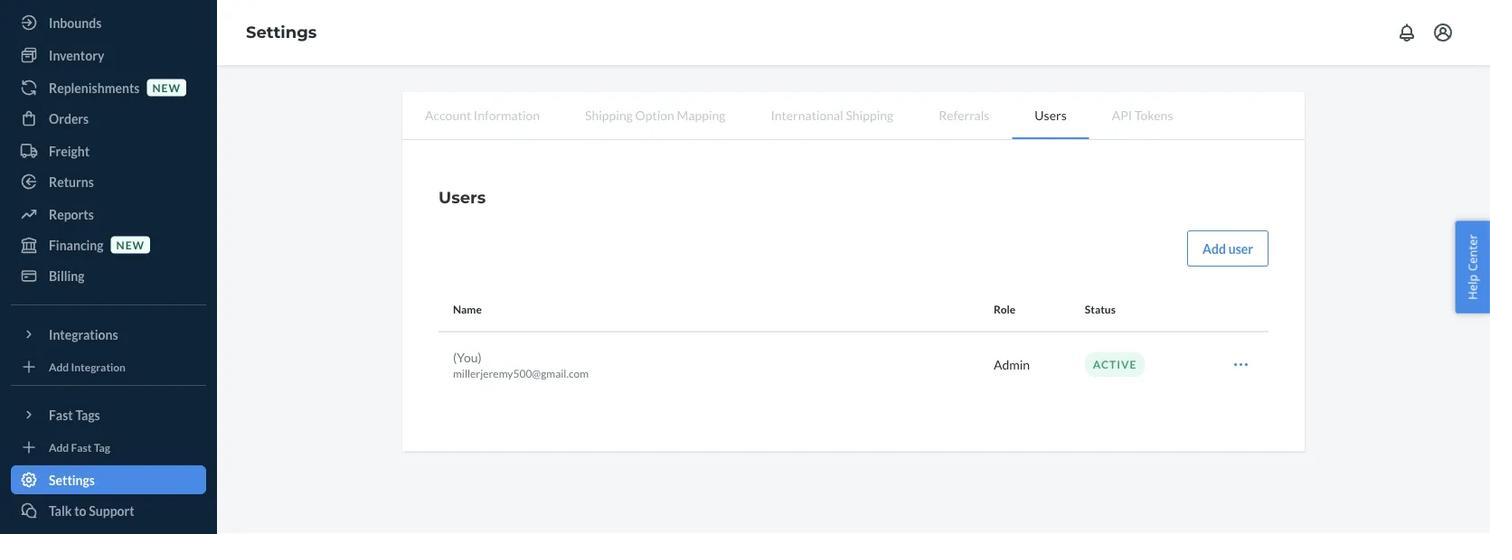 Task type: vqa. For each thing, say whether or not it's contained in the screenshot.
CLOSE NAVIGATION image
no



Task type: describe. For each thing, give the bounding box(es) containing it.
fast tags button
[[11, 401, 206, 429]]

billing
[[49, 268, 85, 283]]

(you) millerjeremy500@gmail.com
[[453, 349, 589, 380]]

new for replenishments
[[152, 81, 181, 94]]

option
[[635, 107, 674, 123]]

help center
[[1464, 234, 1481, 300]]

add for add integration
[[49, 360, 69, 373]]

help center button
[[1455, 221, 1490, 314]]

tag
[[94, 441, 110, 454]]

returns
[[49, 174, 94, 189]]

(you)
[[453, 349, 482, 365]]

to
[[74, 503, 86, 519]]

integration
[[71, 360, 126, 373]]

international shipping tab
[[748, 92, 916, 137]]

new for financing
[[116, 238, 145, 251]]

integrations
[[49, 327, 118, 342]]

orders
[[49, 111, 89, 126]]

orders link
[[11, 104, 206, 133]]

shipping option mapping tab
[[562, 92, 748, 137]]

account information tab
[[402, 92, 562, 137]]

help
[[1464, 274, 1481, 300]]

role
[[994, 303, 1016, 316]]

mapping
[[677, 107, 726, 123]]

billing link
[[11, 261, 206, 290]]

referrals
[[939, 107, 990, 123]]

account information
[[425, 107, 540, 123]]

add fast tag link
[[11, 437, 206, 458]]

api tokens tab
[[1089, 92, 1196, 137]]

status
[[1085, 303, 1116, 316]]

shipping option mapping
[[585, 107, 726, 123]]

fast inside fast tags "dropdown button"
[[49, 407, 73, 423]]

international
[[771, 107, 843, 123]]

inbounds link
[[11, 8, 206, 37]]

referrals tab
[[916, 92, 1012, 137]]

tab list containing account information
[[402, 92, 1305, 140]]

0 horizontal spatial settings link
[[11, 466, 206, 495]]



Task type: locate. For each thing, give the bounding box(es) containing it.
1 horizontal spatial users
[[1035, 107, 1067, 123]]

add fast tag
[[49, 441, 110, 454]]

0 horizontal spatial shipping
[[585, 107, 633, 123]]

international shipping
[[771, 107, 894, 123]]

settings link
[[246, 22, 317, 42], [11, 466, 206, 495]]

returns link
[[11, 167, 206, 196]]

active
[[1093, 358, 1137, 371]]

settings
[[246, 22, 317, 42], [49, 472, 95, 488]]

0 horizontal spatial users
[[439, 187, 486, 207]]

add integration
[[49, 360, 126, 373]]

add for add fast tag
[[49, 441, 69, 454]]

users tab
[[1012, 92, 1089, 139]]

inbounds
[[49, 15, 102, 30]]

tags
[[75, 407, 100, 423]]

shipping right international
[[846, 107, 894, 123]]

users inside users tab
[[1035, 107, 1067, 123]]

replenishments
[[49, 80, 140, 95]]

add for add user
[[1203, 241, 1226, 256]]

0 vertical spatial new
[[152, 81, 181, 94]]

1 vertical spatial settings link
[[11, 466, 206, 495]]

open user actions image
[[1232, 356, 1250, 374]]

fast tags
[[49, 407, 100, 423]]

1 vertical spatial add
[[49, 360, 69, 373]]

add user
[[1203, 241, 1253, 256]]

1 vertical spatial new
[[116, 238, 145, 251]]

open account menu image
[[1432, 22, 1454, 43]]

0 vertical spatial settings
[[246, 22, 317, 42]]

fast inside add fast tag link
[[71, 441, 92, 454]]

1 vertical spatial fast
[[71, 441, 92, 454]]

inventory link
[[11, 41, 206, 70]]

inventory
[[49, 47, 104, 63]]

admin
[[994, 357, 1030, 373]]

users down account
[[439, 187, 486, 207]]

new
[[152, 81, 181, 94], [116, 238, 145, 251]]

reports
[[49, 207, 94, 222]]

shipping left option
[[585, 107, 633, 123]]

1 horizontal spatial settings link
[[246, 22, 317, 42]]

add user button
[[1187, 231, 1269, 267]]

api
[[1112, 107, 1132, 123]]

tokens
[[1135, 107, 1173, 123]]

center
[[1464, 234, 1481, 271]]

0 horizontal spatial new
[[116, 238, 145, 251]]

1 horizontal spatial shipping
[[846, 107, 894, 123]]

integrations button
[[11, 320, 206, 349]]

0 horizontal spatial settings
[[49, 472, 95, 488]]

new up orders link
[[152, 81, 181, 94]]

1 vertical spatial settings
[[49, 472, 95, 488]]

0 vertical spatial fast
[[49, 407, 73, 423]]

add left integration
[[49, 360, 69, 373]]

0 vertical spatial settings link
[[246, 22, 317, 42]]

freight link
[[11, 137, 206, 165]]

add
[[1203, 241, 1226, 256], [49, 360, 69, 373], [49, 441, 69, 454]]

api tokens
[[1112, 107, 1173, 123]]

1 horizontal spatial settings
[[246, 22, 317, 42]]

1 horizontal spatial new
[[152, 81, 181, 94]]

1 vertical spatial users
[[439, 187, 486, 207]]

1 shipping from the left
[[585, 107, 633, 123]]

information
[[474, 107, 540, 123]]

support
[[89, 503, 134, 519]]

users left api on the right of page
[[1035, 107, 1067, 123]]

tab list
[[402, 92, 1305, 140]]

name
[[453, 303, 482, 316]]

account
[[425, 107, 471, 123]]

open notifications image
[[1396, 22, 1418, 43]]

reports link
[[11, 200, 206, 229]]

financing
[[49, 237, 104, 253]]

fast left tags on the bottom of page
[[49, 407, 73, 423]]

shipping
[[585, 107, 633, 123], [846, 107, 894, 123]]

add left user at the right top of page
[[1203, 241, 1226, 256]]

users
[[1035, 107, 1067, 123], [439, 187, 486, 207]]

talk to support button
[[11, 496, 206, 525]]

add inside button
[[1203, 241, 1226, 256]]

add integration link
[[11, 356, 206, 378]]

0 vertical spatial add
[[1203, 241, 1226, 256]]

add down fast tags
[[49, 441, 69, 454]]

talk to support
[[49, 503, 134, 519]]

freight
[[49, 143, 90, 159]]

fast left tag
[[71, 441, 92, 454]]

fast
[[49, 407, 73, 423], [71, 441, 92, 454]]

millerjeremy500@gmail.com
[[453, 367, 589, 380]]

2 vertical spatial add
[[49, 441, 69, 454]]

user
[[1229, 241, 1253, 256]]

new down reports link
[[116, 238, 145, 251]]

talk
[[49, 503, 72, 519]]

2 shipping from the left
[[846, 107, 894, 123]]

0 vertical spatial users
[[1035, 107, 1067, 123]]



